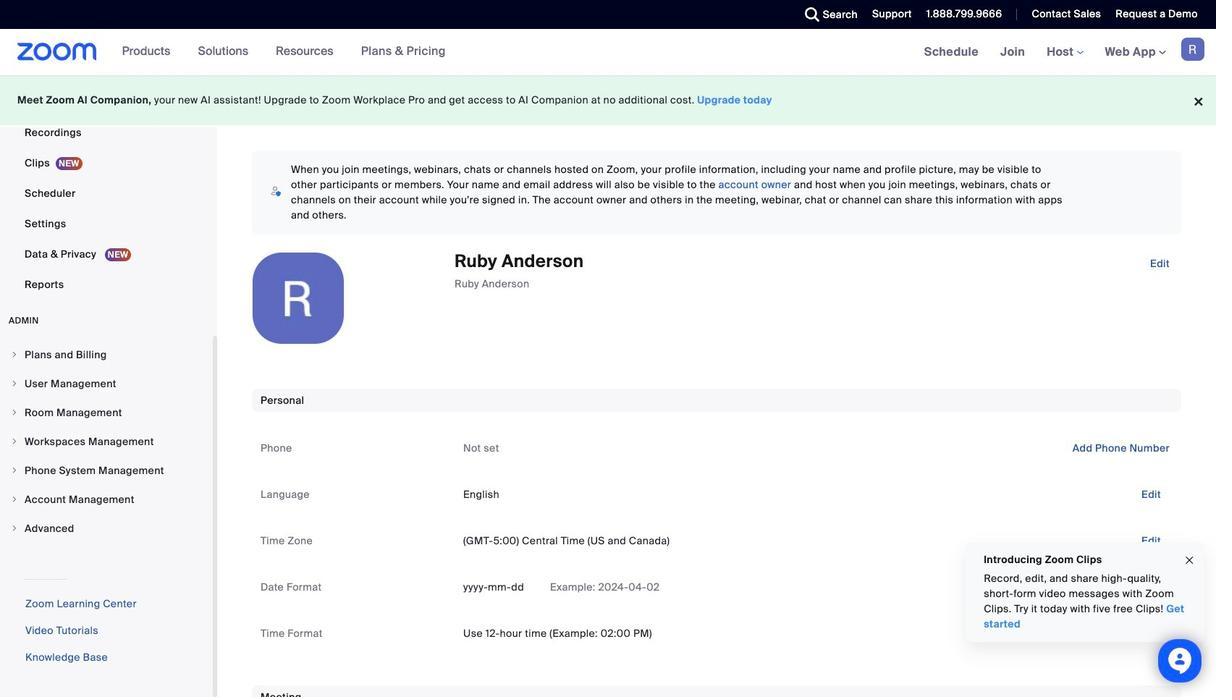 Task type: locate. For each thing, give the bounding box(es) containing it.
0 vertical spatial right image
[[10, 437, 19, 446]]

right image
[[10, 437, 19, 446], [10, 524, 19, 533]]

2 right image from the top
[[10, 379, 19, 388]]

3 right image from the top
[[10, 408, 19, 417]]

menu item
[[0, 341, 213, 369], [0, 370, 213, 397], [0, 399, 213, 426], [0, 428, 213, 455], [0, 457, 213, 484], [0, 486, 213, 513], [0, 515, 213, 542]]

right image
[[10, 350, 19, 359], [10, 379, 19, 388], [10, 408, 19, 417], [10, 466, 19, 475], [10, 495, 19, 504]]

close image
[[1184, 552, 1195, 569]]

personal menu menu
[[0, 0, 213, 300]]

5 right image from the top
[[10, 495, 19, 504]]

2 right image from the top
[[10, 524, 19, 533]]

3 menu item from the top
[[0, 399, 213, 426]]

banner
[[0, 29, 1216, 76]]

1 vertical spatial right image
[[10, 524, 19, 533]]

user photo image
[[253, 253, 344, 344]]

footer
[[0, 75, 1216, 125]]

product information navigation
[[111, 29, 457, 75]]

1 right image from the top
[[10, 437, 19, 446]]

7 menu item from the top
[[0, 515, 213, 542]]

4 right image from the top
[[10, 466, 19, 475]]



Task type: describe. For each thing, give the bounding box(es) containing it.
1 menu item from the top
[[0, 341, 213, 369]]

1 right image from the top
[[10, 350, 19, 359]]

4 menu item from the top
[[0, 428, 213, 455]]

zoom logo image
[[17, 43, 97, 61]]

meetings navigation
[[913, 29, 1216, 76]]

6 menu item from the top
[[0, 486, 213, 513]]

edit user photo image
[[287, 292, 310, 305]]

5 menu item from the top
[[0, 457, 213, 484]]

2 menu item from the top
[[0, 370, 213, 397]]

profile picture image
[[1182, 38, 1205, 61]]

admin menu menu
[[0, 341, 213, 544]]



Task type: vqa. For each thing, say whether or not it's contained in the screenshot.
the right Web
no



